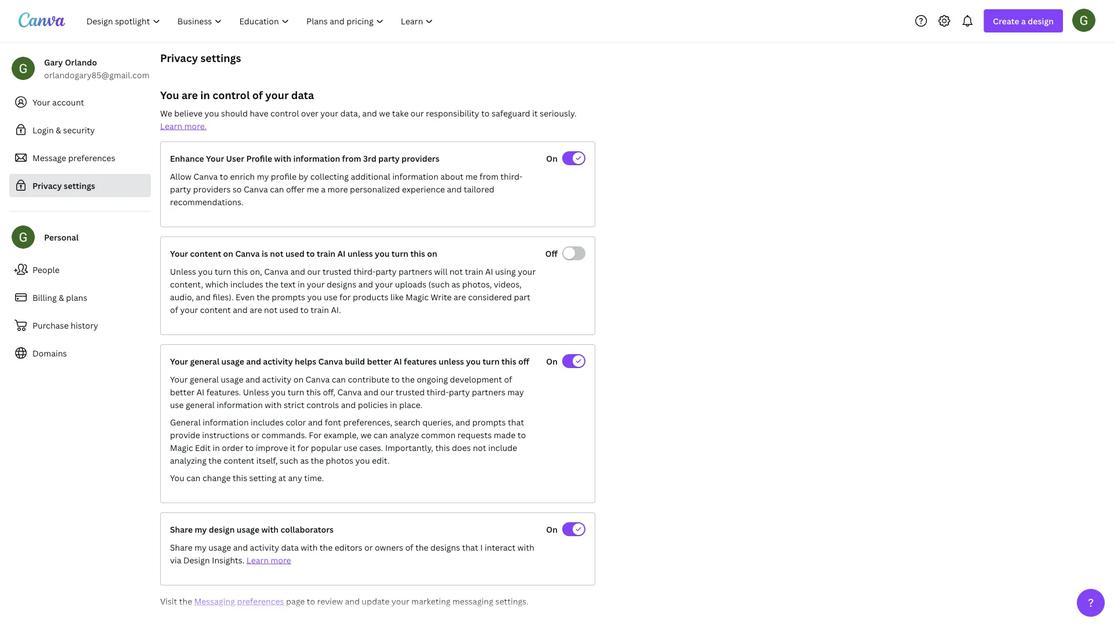 Task type: locate. For each thing, give the bounding box(es) containing it.
more down collecting on the left top
[[328, 184, 348, 195]]

me down by
[[307, 184, 319, 195]]

1 vertical spatial you
[[170, 473, 184, 484]]

a inside dropdown button
[[1022, 15, 1026, 26]]

can down profile
[[270, 184, 284, 195]]

to inside unless you turn this on, canva and our trusted third-party partners will not train ai using your content, which includes the text in your designs and your uploads (such as photos, videos, audio, and files). even the prompts you use for products like magic write are considered part of your content and are not used to train ai.
[[300, 304, 309, 315]]

itself,
[[256, 455, 278, 466]]

our inside your general usage and activity on canva can contribute to the ongoing development of better ai features. unless you turn this off, canva and our trusted third-party partners may use general information with strict controls and policies in place.
[[381, 387, 394, 398]]

1 vertical spatial better
[[170, 387, 195, 398]]

2 vertical spatial my
[[195, 542, 207, 553]]

from left 3rd
[[342, 153, 361, 164]]

page
[[286, 596, 305, 607]]

privacy settings down message preferences in the left top of the page
[[33, 180, 95, 191]]

0 vertical spatial includes
[[230, 279, 263, 290]]

activity inside your general usage and activity on canva can contribute to the ongoing development of better ai features. unless you turn this off, canva and our trusted third-party partners may use general information with strict controls and policies in place.
[[262, 374, 292, 385]]

your right over
[[321, 108, 338, 119]]

1 vertical spatial trusted
[[396, 387, 425, 398]]

0 vertical spatial trusted
[[323, 266, 352, 277]]

1 horizontal spatial as
[[452, 279, 460, 290]]

uploads
[[395, 279, 427, 290]]

you for you can change this setting at any time.
[[170, 473, 184, 484]]

activity up learn more
[[250, 542, 279, 553]]

0 vertical spatial settings
[[200, 51, 241, 65]]

learn more link
[[247, 555, 291, 566]]

trusted inside unless you turn this on, canva and our trusted third-party partners will not train ai using your content, which includes the text in your designs and your uploads (such as photos, videos, audio, and files). even the prompts you use for products like magic write are considered part of your content and are not used to train ai.
[[323, 266, 352, 277]]

2 vertical spatial on
[[546, 524, 558, 535]]

1 horizontal spatial unless
[[439, 356, 464, 367]]

0 vertical spatial third-
[[501, 171, 523, 182]]

for up ai.
[[339, 292, 351, 303]]

review
[[317, 596, 343, 607]]

your right using
[[518, 266, 536, 277]]

design inside dropdown button
[[1028, 15, 1054, 26]]

your
[[33, 97, 50, 108], [206, 153, 224, 164], [170, 248, 188, 259], [170, 356, 188, 367], [170, 374, 188, 385]]

ai inside your general usage and activity on canva can contribute to the ongoing development of better ai features. unless you turn this off, canva and our trusted third-party partners may use general information with strict controls and policies in place.
[[197, 387, 205, 398]]

with down collaborators
[[301, 542, 318, 553]]

0 horizontal spatial prompts
[[272, 292, 305, 303]]

0 horizontal spatial design
[[209, 524, 235, 535]]

1 vertical spatial it
[[290, 443, 296, 454]]

ai left using
[[485, 266, 493, 277]]

orlandogary85@gmail.com
[[44, 69, 149, 80]]

1 vertical spatial design
[[209, 524, 235, 535]]

data up learn more
[[281, 542, 299, 553]]

of inside the share my usage and activity data with the editors or owners of the designs that i interact with via design insights.
[[405, 542, 414, 553]]

you
[[160, 88, 179, 102], [170, 473, 184, 484]]

with left strict
[[265, 400, 282, 411]]

1 horizontal spatial unless
[[243, 387, 269, 398]]

about
[[441, 171, 464, 182]]

our down your content on canva is not used to train ai unless you turn this on
[[307, 266, 321, 277]]

by
[[299, 171, 308, 182]]

designs inside the share my usage and activity data with the editors or owners of the designs that i interact with via design insights.
[[431, 542, 460, 553]]

activity inside the share my usage and activity data with the editors or owners of the designs that i interact with via design insights.
[[250, 542, 279, 553]]

1 vertical spatial unless
[[439, 356, 464, 367]]

1 vertical spatial settings
[[64, 180, 95, 191]]

trusted inside your general usage and activity on canva can contribute to the ongoing development of better ai features. unless you turn this off, canva and our trusted third-party partners may use general information with strict controls and policies in place.
[[396, 387, 425, 398]]

your inside your general usage and activity on canva can contribute to the ongoing development of better ai features. unless you turn this off, canva and our trusted third-party partners may use general information with strict controls and policies in place.
[[170, 374, 188, 385]]

settings down 'message preferences' link
[[64, 180, 95, 191]]

it inside the we believe you should have control over your data, and we take our responsibility to safeguard it seriously. learn more.
[[532, 108, 538, 119]]

1 vertical spatial partners
[[472, 387, 506, 398]]

more inside allow canva to enrich my profile by collecting additional information about me from third- party providers so canva can offer me a more personalized experience and tailored recommendations.
[[328, 184, 348, 195]]

in right the edit
[[213, 443, 220, 454]]

common
[[421, 430, 456, 441]]

content down order
[[224, 455, 254, 466]]

0 vertical spatial magic
[[406, 292, 429, 303]]

prompts inside "general information includes color and font preferences, search queries, and prompts that provide instructions or commands. for example, we can analyze common requests made to magic edit in order to improve it for popular use cases. importantly, this does not include analyzing the content itself, such as the photos you edit."
[[472, 417, 506, 428]]

a right create
[[1022, 15, 1026, 26]]

share inside the share my usage and activity data with the editors or owners of the designs that i interact with via design insights.
[[170, 542, 193, 553]]

billing & plans
[[33, 292, 87, 303]]

not right will
[[450, 266, 463, 277]]

1 horizontal spatial are
[[250, 304, 262, 315]]

party down allow
[[170, 184, 191, 195]]

top level navigation element
[[79, 9, 443, 33]]

to right order
[[245, 443, 254, 454]]

your for your general usage and activity helps canva build better ai features unless you turn this off
[[170, 356, 188, 367]]

plans
[[66, 292, 87, 303]]

designs up ai.
[[327, 279, 356, 290]]

not down requests
[[473, 443, 486, 454]]

you can change this setting at any time.
[[170, 473, 324, 484]]

collecting
[[310, 171, 349, 182]]

your general usage and activity on canva can contribute to the ongoing development of better ai features. unless you turn this off, canva and our trusted third-party partners may use general information with strict controls and policies in place.
[[170, 374, 524, 411]]

with
[[274, 153, 291, 164], [265, 400, 282, 411], [261, 524, 279, 535], [301, 542, 318, 553], [518, 542, 535, 553]]

party up uploads
[[376, 266, 397, 277]]

visit the messaging preferences page to review and update your marketing messaging settings.
[[160, 596, 529, 607]]

use down example,
[[344, 443, 357, 454]]

activity for on
[[262, 374, 292, 385]]

turn up strict
[[288, 387, 304, 398]]

commands.
[[262, 430, 307, 441]]

prompts down text on the top left of the page
[[272, 292, 305, 303]]

privacy settings link
[[9, 174, 151, 197]]

2 vertical spatial third-
[[427, 387, 449, 398]]

billing
[[33, 292, 57, 303]]

share
[[170, 524, 193, 535], [170, 542, 193, 553]]

1 vertical spatial &
[[59, 292, 64, 303]]

includes up even
[[230, 279, 263, 290]]

2 horizontal spatial are
[[454, 292, 466, 303]]

of down audio,
[[170, 304, 178, 315]]

on up the which
[[223, 248, 233, 259]]

my inside the share my usage and activity data with the editors or owners of the designs that i interact with via design insights.
[[195, 542, 207, 553]]

partners inside your general usage and activity on canva can contribute to the ongoing development of better ai features. unless you turn this off, canva and our trusted third-party partners may use general information with strict controls and policies in place.
[[472, 387, 506, 398]]

0 vertical spatial design
[[1028, 15, 1054, 26]]

1 vertical spatial third-
[[354, 266, 376, 277]]

this left on, on the top left
[[233, 266, 248, 277]]

party inside allow canva to enrich my profile by collecting additional information about me from third- party providers so canva can offer me a more personalized experience and tailored recommendations.
[[170, 184, 191, 195]]

0 horizontal spatial me
[[307, 184, 319, 195]]

controls
[[307, 400, 339, 411]]

1 horizontal spatial on
[[294, 374, 304, 385]]

with right interact
[[518, 542, 535, 553]]

of
[[252, 88, 263, 102], [170, 304, 178, 315], [504, 374, 512, 385], [405, 542, 414, 553]]

activity
[[263, 356, 293, 367], [262, 374, 292, 385], [250, 542, 279, 553]]

1 horizontal spatial we
[[379, 108, 390, 119]]

partners up uploads
[[399, 266, 432, 277]]

you up the which
[[198, 266, 213, 277]]

1 vertical spatial prompts
[[472, 417, 506, 428]]

your inside "link"
[[33, 97, 50, 108]]

on for share my usage and activity data with the editors or owners of the designs that i interact with via design insights.
[[546, 524, 558, 535]]

this inside your general usage and activity on canva can contribute to the ongoing development of better ai features. unless you turn this off, canva and our trusted third-party partners may use general information with strict controls and policies in place.
[[306, 387, 321, 398]]

this down common
[[435, 443, 450, 454]]

privacy up believe
[[160, 51, 198, 65]]

place.
[[399, 400, 423, 411]]

to right the contribute
[[391, 374, 400, 385]]

people link
[[9, 258, 151, 282]]

third- inside unless you turn this on, canva and our trusted third-party partners will not train ai using your content, which includes the text in your designs and your uploads (such as photos, videos, audio, and files). even the prompts you use for products like magic write are considered part of your content and are not used to train ai.
[[354, 266, 376, 277]]

additional
[[351, 171, 390, 182]]

cases.
[[359, 443, 383, 454]]

2 vertical spatial use
[[344, 443, 357, 454]]

write
[[431, 292, 452, 303]]

canva down enrich
[[244, 184, 268, 195]]

from up tailored
[[480, 171, 499, 182]]

people
[[33, 264, 60, 275]]

1 horizontal spatial it
[[532, 108, 538, 119]]

1 vertical spatial or
[[365, 542, 373, 553]]

our inside the we believe you should have control over your data, and we take our responsibility to safeguard it seriously. learn more.
[[411, 108, 424, 119]]

ai left "features"
[[394, 356, 402, 367]]

0 vertical spatial general
[[190, 356, 220, 367]]

0 horizontal spatial more
[[271, 555, 291, 566]]

1 vertical spatial includes
[[251, 417, 284, 428]]

strict
[[284, 400, 305, 411]]

turn up development
[[483, 356, 500, 367]]

design up insights.
[[209, 524, 235, 535]]

trusted
[[323, 266, 352, 277], [396, 387, 425, 398]]

0 horizontal spatial are
[[182, 88, 198, 102]]

should
[[221, 108, 248, 119]]

unless up content,
[[170, 266, 196, 277]]

time.
[[304, 473, 324, 484]]

me
[[466, 171, 478, 182], [307, 184, 319, 195]]

1 horizontal spatial third-
[[427, 387, 449, 398]]

1 vertical spatial that
[[462, 542, 478, 553]]

you down your content on canva is not used to train ai unless you turn this on
[[307, 292, 322, 303]]

usage inside your general usage and activity on canva can contribute to the ongoing development of better ai features. unless you turn this off, canva and our trusted third-party partners may use general information with strict controls and policies in place.
[[221, 374, 243, 385]]

1 vertical spatial for
[[298, 443, 309, 454]]

turn inside your general usage and activity on canva can contribute to the ongoing development of better ai features. unless you turn this off, canva and our trusted third-party partners may use general information with strict controls and policies in place.
[[288, 387, 304, 398]]

data inside the share my usage and activity data with the editors or owners of the designs that i interact with via design insights.
[[281, 542, 299, 553]]

0 horizontal spatial magic
[[170, 443, 193, 454]]

& for login
[[56, 125, 61, 136]]

with up profile
[[274, 153, 291, 164]]

to inside the we believe you should have control over your data, and we take our responsibility to safeguard it seriously. learn more.
[[481, 108, 490, 119]]

privacy settings
[[160, 51, 241, 65], [33, 180, 95, 191]]

this inside unless you turn this on, canva and our trusted third-party partners will not train ai using your content, which includes the text in your designs and your uploads (such as photos, videos, audio, and files). even the prompts you use for products like magic write are considered part of your content and are not used to train ai.
[[233, 266, 248, 277]]

0 vertical spatial unless
[[348, 248, 373, 259]]

1 vertical spatial a
[[321, 184, 326, 195]]

so
[[233, 184, 242, 195]]

our
[[411, 108, 424, 119], [307, 266, 321, 277], [381, 387, 394, 398]]

a inside allow canva to enrich my profile by collecting additional information about me from third- party providers so canva can offer me a more personalized experience and tailored recommendations.
[[321, 184, 326, 195]]

0 vertical spatial my
[[257, 171, 269, 182]]

1 horizontal spatial that
[[508, 417, 524, 428]]

editors
[[335, 542, 363, 553]]

1 vertical spatial content
[[200, 304, 231, 315]]

me up tailored
[[466, 171, 478, 182]]

0 horizontal spatial third-
[[354, 266, 376, 277]]

0 horizontal spatial trusted
[[323, 266, 352, 277]]

you up products
[[375, 248, 390, 259]]

this left off,
[[306, 387, 321, 398]]

providers up experience
[[402, 153, 440, 164]]

1 horizontal spatial providers
[[402, 153, 440, 164]]

0 vertical spatial data
[[291, 88, 314, 102]]

enhance your user profile with information from 3rd party providers
[[170, 153, 440, 164]]

1 share from the top
[[170, 524, 193, 535]]

1 horizontal spatial our
[[381, 387, 394, 398]]

1 horizontal spatial prompts
[[472, 417, 506, 428]]

the left editors in the bottom of the page
[[320, 542, 333, 553]]

ai.
[[331, 304, 341, 315]]

0 horizontal spatial use
[[170, 400, 184, 411]]

learn down we
[[160, 120, 182, 131]]

1 horizontal spatial designs
[[431, 542, 460, 553]]

& left plans
[[59, 292, 64, 303]]

you up the more.
[[205, 108, 219, 119]]

build
[[345, 356, 365, 367]]

unless up unless you turn this on, canva and our trusted third-party partners will not train ai using your content, which includes the text in your designs and your uploads (such as photos, videos, audio, and files). even the prompts you use for products like magic write are considered part of your content and are not used to train ai. at left
[[348, 248, 373, 259]]

learn
[[160, 120, 182, 131], [247, 555, 269, 566]]

your for your content on canva is not used to train ai unless you turn this on
[[170, 248, 188, 259]]

0 vertical spatial more
[[328, 184, 348, 195]]

purchase history link
[[9, 314, 151, 337]]

information inside allow canva to enrich my profile by collecting additional information about me from third- party providers so canva can offer me a more personalized experience and tailored recommendations.
[[392, 171, 439, 182]]

1 vertical spatial data
[[281, 542, 299, 553]]

on for allow canva to enrich my profile by collecting additional information about me from third- party providers so canva can offer me a more personalized experience and tailored recommendations.
[[546, 153, 558, 164]]

2 share from the top
[[170, 542, 193, 553]]

to left safeguard
[[481, 108, 490, 119]]

or up improve at the bottom left of page
[[251, 430, 260, 441]]

we believe you should have control over your data, and we take our responsibility to safeguard it seriously. learn more.
[[160, 108, 577, 131]]

1 vertical spatial unless
[[243, 387, 269, 398]]

providers inside allow canva to enrich my profile by collecting additional information about me from third- party providers so canva can offer me a more personalized experience and tailored recommendations.
[[193, 184, 231, 195]]

to inside allow canva to enrich my profile by collecting additional information about me from third- party providers so canva can offer me a more personalized experience and tailored recommendations.
[[220, 171, 228, 182]]

1 vertical spatial our
[[307, 266, 321, 277]]

canva right allow
[[194, 171, 218, 182]]

0 vertical spatial as
[[452, 279, 460, 290]]

better
[[367, 356, 392, 367], [170, 387, 195, 398]]

0 vertical spatial designs
[[327, 279, 356, 290]]

ai inside unless you turn this on, canva and our trusted third-party partners will not train ai using your content, which includes the text in your designs and your uploads (such as photos, videos, audio, and files). even the prompts you use for products like magic write are considered part of your content and are not used to train ai.
[[485, 266, 493, 277]]

information inside your general usage and activity on canva can contribute to the ongoing development of better ai features. unless you turn this off, canva and our trusted third-party partners may use general information with strict controls and policies in place.
[[217, 400, 263, 411]]

0 vertical spatial partners
[[399, 266, 432, 277]]

preferences down login & security link
[[68, 152, 115, 163]]

party
[[378, 153, 400, 164], [170, 184, 191, 195], [376, 266, 397, 277], [449, 387, 470, 398]]

0 vertical spatial or
[[251, 430, 260, 441]]

you up we
[[160, 88, 179, 102]]

with up learn more
[[261, 524, 279, 535]]

3 on from the top
[[546, 524, 558, 535]]

using
[[495, 266, 516, 277]]

use inside "general information includes color and font preferences, search queries, and prompts that provide instructions or commands. for example, we can analyze common requests made to magic edit in order to improve it for popular use cases. importantly, this does not include analyzing the content itself, such as the photos you edit."
[[344, 443, 357, 454]]

providers
[[402, 153, 440, 164], [193, 184, 231, 195]]

you down 'cases.'
[[356, 455, 370, 466]]

0 vertical spatial providers
[[402, 153, 440, 164]]

1 vertical spatial train
[[465, 266, 483, 277]]

0 vertical spatial we
[[379, 108, 390, 119]]

0 vertical spatial from
[[342, 153, 361, 164]]

usage inside the share my usage and activity data with the editors or owners of the designs that i interact with via design insights.
[[209, 542, 231, 553]]

of inside your general usage and activity on canva can contribute to the ongoing development of better ai features. unless you turn this off, canva and our trusted third-party partners may use general information with strict controls and policies in place.
[[504, 374, 512, 385]]

my for design
[[195, 524, 207, 535]]

0 vertical spatial it
[[532, 108, 538, 119]]

0 horizontal spatial providers
[[193, 184, 231, 195]]

my inside allow canva to enrich my profile by collecting additional information about me from third- party providers so canva can offer me a more personalized experience and tailored recommendations.
[[257, 171, 269, 182]]

1 vertical spatial from
[[480, 171, 499, 182]]

information up the instructions
[[203, 417, 249, 428]]

that
[[508, 417, 524, 428], [462, 542, 478, 553]]

train
[[317, 248, 336, 259], [465, 266, 483, 277], [311, 304, 329, 315]]

1 horizontal spatial from
[[480, 171, 499, 182]]

not inside "general information includes color and font preferences, search queries, and prompts that provide instructions or commands. for example, we can analyze common requests made to magic edit in order to improve it for popular use cases. importantly, this does not include analyzing the content itself, such as the photos you edit."
[[473, 443, 486, 454]]

made
[[494, 430, 516, 441]]

includes inside "general information includes color and font preferences, search queries, and prompts that provide instructions or commands. for example, we can analyze common requests made to magic edit in order to improve it for popular use cases. importantly, this does not include analyzing the content itself, such as the photos you edit."
[[251, 417, 284, 428]]

unless up ongoing
[[439, 356, 464, 367]]

analyzing
[[170, 455, 207, 466]]

to left enrich
[[220, 171, 228, 182]]

of inside unless you turn this on, canva and our trusted third-party partners will not train ai using your content, which includes the text in your designs and your uploads (such as photos, videos, audio, and files). even the prompts you use for products like magic write are considered part of your content and are not used to train ai.
[[170, 304, 178, 315]]

1 vertical spatial control
[[271, 108, 299, 119]]

analyze
[[390, 430, 419, 441]]

not
[[270, 248, 284, 259], [450, 266, 463, 277], [264, 304, 278, 315], [473, 443, 486, 454]]

content down files).
[[200, 304, 231, 315]]

providers up recommendations.
[[193, 184, 231, 195]]

unless right features.
[[243, 387, 269, 398]]

as
[[452, 279, 460, 290], [300, 455, 309, 466]]

third- inside allow canva to enrich my profile by collecting additional information about me from third- party providers so canva can offer me a more personalized experience and tailored recommendations.
[[501, 171, 523, 182]]

1 horizontal spatial better
[[367, 356, 392, 367]]

order
[[222, 443, 243, 454]]

0 vertical spatial unless
[[170, 266, 196, 277]]

more down collaborators
[[271, 555, 291, 566]]

2 vertical spatial our
[[381, 387, 394, 398]]

messaging preferences link
[[194, 596, 284, 607]]

trusted down your content on canva is not used to train ai unless you turn this on
[[323, 266, 352, 277]]

0 vertical spatial that
[[508, 417, 524, 428]]

used inside unless you turn this on, canva and our trusted third-party partners will not train ai using your content, which includes the text in your designs and your uploads (such as photos, videos, audio, and files). even the prompts you use for products like magic write are considered part of your content and are not used to train ai.
[[280, 304, 298, 315]]

that inside "general information includes color and font preferences, search queries, and prompts that provide instructions or commands. for example, we can analyze common requests made to magic edit in order to improve it for popular use cases. importantly, this does not include analyzing the content itself, such as the photos you edit."
[[508, 417, 524, 428]]

as right (such
[[452, 279, 460, 290]]

learn inside the we believe you should have control over your data, and we take our responsibility to safeguard it seriously. learn more.
[[160, 120, 182, 131]]

information up collecting on the left top
[[293, 153, 340, 164]]

for
[[309, 430, 322, 441]]

2 horizontal spatial use
[[344, 443, 357, 454]]

information up experience
[[392, 171, 439, 182]]

it left seriously.
[[532, 108, 538, 119]]

1 horizontal spatial design
[[1028, 15, 1054, 26]]

data
[[291, 88, 314, 102], [281, 542, 299, 553]]

1 horizontal spatial settings
[[200, 51, 241, 65]]

designs left i on the left of the page
[[431, 542, 460, 553]]

you are in control of your data
[[160, 88, 314, 102]]

can up 'cases.'
[[374, 430, 388, 441]]

are
[[182, 88, 198, 102], [454, 292, 466, 303], [250, 304, 262, 315]]

unless inside unless you turn this on, canva and our trusted third-party partners will not train ai using your content, which includes the text in your designs and your uploads (such as photos, videos, audio, and files). even the prompts you use for products like magic write are considered part of your content and are not used to train ai.
[[170, 266, 196, 277]]

1 vertical spatial general
[[190, 374, 219, 385]]

1 on from the top
[[546, 153, 558, 164]]

are right write
[[454, 292, 466, 303]]

unless
[[348, 248, 373, 259], [439, 356, 464, 367]]

2 vertical spatial activity
[[250, 542, 279, 553]]

queries,
[[423, 417, 454, 428]]

0 vertical spatial our
[[411, 108, 424, 119]]

use
[[324, 292, 338, 303], [170, 400, 184, 411], [344, 443, 357, 454]]

1 vertical spatial providers
[[193, 184, 231, 195]]

& right the login
[[56, 125, 61, 136]]

in right text on the top left of the page
[[298, 279, 305, 290]]

general
[[170, 417, 201, 428]]

tailored
[[464, 184, 494, 195]]

my
[[257, 171, 269, 182], [195, 524, 207, 535], [195, 542, 207, 553]]

design right create
[[1028, 15, 1054, 26]]

design for my
[[209, 524, 235, 535]]

you inside "general information includes color and font preferences, search queries, and prompts that provide instructions or commands. for example, we can analyze common requests made to magic edit in order to improve it for popular use cases. importantly, this does not include analyzing the content itself, such as the photos you edit."
[[356, 455, 370, 466]]

unless inside your general usage and activity on canva can contribute to the ongoing development of better ai features. unless you turn this off, canva and our trusted third-party partners may use general information with strict controls and policies in place.
[[243, 387, 269, 398]]

for down for
[[298, 443, 309, 454]]

0 horizontal spatial designs
[[327, 279, 356, 290]]

0 vertical spatial are
[[182, 88, 198, 102]]

your
[[265, 88, 289, 102], [321, 108, 338, 119], [518, 266, 536, 277], [307, 279, 325, 290], [375, 279, 393, 290], [180, 304, 198, 315], [392, 596, 410, 607]]

0 vertical spatial learn
[[160, 120, 182, 131]]

2 on from the top
[[546, 356, 558, 367]]

magic down provide on the left bottom of the page
[[170, 443, 193, 454]]

better up general
[[170, 387, 195, 398]]

this left setting
[[233, 473, 247, 484]]

0 vertical spatial control
[[213, 88, 250, 102]]

can
[[270, 184, 284, 195], [332, 374, 346, 385], [374, 430, 388, 441], [186, 473, 201, 484]]

magic down uploads
[[406, 292, 429, 303]]

used
[[286, 248, 305, 259], [280, 304, 298, 315]]

your content on canva is not used to train ai unless you turn this on
[[170, 248, 437, 259]]

privacy settings up you are in control of your data
[[160, 51, 241, 65]]

0 horizontal spatial we
[[361, 430, 372, 441]]

1 vertical spatial use
[[170, 400, 184, 411]]

train left ai.
[[311, 304, 329, 315]]

0 horizontal spatial privacy
[[33, 180, 62, 191]]

0 vertical spatial &
[[56, 125, 61, 136]]

login & security
[[33, 125, 95, 136]]

of up have
[[252, 88, 263, 102]]

0 horizontal spatial learn
[[160, 120, 182, 131]]

0 vertical spatial preferences
[[68, 152, 115, 163]]

of up may
[[504, 374, 512, 385]]

content,
[[170, 279, 203, 290]]

2 horizontal spatial on
[[427, 248, 437, 259]]

settings up you are in control of your data
[[200, 51, 241, 65]]

domains
[[33, 348, 67, 359]]

on up will
[[427, 248, 437, 259]]

and
[[362, 108, 377, 119], [447, 184, 462, 195], [291, 266, 305, 277], [358, 279, 373, 290], [196, 292, 211, 303], [233, 304, 248, 315], [246, 356, 261, 367], [245, 374, 260, 385], [364, 387, 379, 398], [341, 400, 356, 411], [308, 417, 323, 428], [456, 417, 470, 428], [233, 542, 248, 553], [345, 596, 360, 607]]



Task type: vqa. For each thing, say whether or not it's contained in the screenshot.
leftmost third-
yes



Task type: describe. For each thing, give the bounding box(es) containing it.
activity for helps
[[263, 356, 293, 367]]

party right 3rd
[[378, 153, 400, 164]]

better inside your general usage and activity on canva can contribute to the ongoing development of better ai features. unless you turn this off, canva and our trusted third-party partners may use general information with strict controls and policies in place.
[[170, 387, 195, 398]]

you for you are in control of your data
[[160, 88, 179, 102]]

with inside your general usage and activity on canva can contribute to the ongoing development of better ai features. unless you turn this off, canva and our trusted third-party partners may use general information with strict controls and policies in place.
[[265, 400, 282, 411]]

change
[[203, 473, 231, 484]]

to right is
[[307, 248, 315, 259]]

personalized
[[350, 184, 400, 195]]

your inside the we believe you should have control over your data, and we take our responsibility to safeguard it seriously. learn more.
[[321, 108, 338, 119]]

3rd
[[363, 153, 377, 164]]

activity for data
[[250, 542, 279, 553]]

message preferences link
[[9, 146, 151, 169]]

we inside the we believe you should have control over your data, and we take our responsibility to safeguard it seriously. learn more.
[[379, 108, 390, 119]]

in up believe
[[200, 88, 210, 102]]

create
[[993, 15, 1020, 26]]

this inside "general information includes color and font preferences, search queries, and prompts that provide instructions or commands. for example, we can analyze common requests made to magic edit in order to improve it for popular use cases. importantly, this does not include analyzing the content itself, such as the photos you edit."
[[435, 443, 450, 454]]

like
[[391, 292, 404, 303]]

not down is
[[264, 304, 278, 315]]

collaborators
[[281, 524, 334, 535]]

color
[[286, 417, 306, 428]]

at
[[278, 473, 286, 484]]

that inside the share my usage and activity data with the editors or owners of the designs that i interact with via design insights.
[[462, 542, 478, 553]]

prompts inside unless you turn this on, canva and our trusted third-party partners will not train ai using your content, which includes the text in your designs and your uploads (such as photos, videos, audio, and files). even the prompts you use for products like magic write are considered part of your content and are not used to train ai.
[[272, 292, 305, 303]]

content inside "general information includes color and font preferences, search queries, and prompts that provide instructions or commands. for example, we can analyze common requests made to magic edit in order to improve it for popular use cases. importantly, this does not include analyzing the content itself, such as the photos you edit."
[[224, 455, 254, 466]]

2 vertical spatial train
[[311, 304, 329, 315]]

can inside "general information includes color and font preferences, search queries, and prompts that provide instructions or commands. for example, we can analyze common requests made to magic edit in order to improve it for popular use cases. importantly, this does not include analyzing the content itself, such as the photos you edit."
[[374, 430, 388, 441]]

the right owners
[[416, 542, 429, 553]]

as inside "general information includes color and font preferences, search queries, and prompts that provide instructions or commands. for example, we can analyze common requests made to magic edit in order to improve it for popular use cases. importantly, this does not include analyzing the content itself, such as the photos you edit."
[[300, 455, 309, 466]]

party inside your general usage and activity on canva can contribute to the ongoing development of better ai features. unless you turn this off, canva and our trusted third-party partners may use general information with strict controls and policies in place.
[[449, 387, 470, 398]]

to right the made
[[518, 430, 526, 441]]

login & security link
[[9, 118, 151, 142]]

you up development
[[466, 356, 481, 367]]

use inside unless you turn this on, canva and our trusted third-party partners will not train ai using your content, which includes the text in your designs and your uploads (such as photos, videos, audio, and files). even the prompts you use for products like magic write are considered part of your content and are not used to train ai.
[[324, 292, 338, 303]]

the left text on the top left of the page
[[265, 279, 278, 290]]

seriously.
[[540, 108, 577, 119]]

& for billing
[[59, 292, 64, 303]]

this up uploads
[[410, 248, 425, 259]]

content inside unless you turn this on, canva and our trusted third-party partners will not train ai using your content, which includes the text in your designs and your uploads (such as photos, videos, audio, and files). even the prompts you use for products like magic write are considered part of your content and are not used to train ai.
[[200, 304, 231, 315]]

files).
[[213, 292, 234, 303]]

search
[[394, 417, 421, 428]]

your for your general usage and activity on canva can contribute to the ongoing development of better ai features. unless you turn this off, canva and our trusted third-party partners may use general information with strict controls and policies in place.
[[170, 374, 188, 385]]

offer
[[286, 184, 305, 195]]

your down audio,
[[180, 304, 198, 315]]

0 horizontal spatial control
[[213, 88, 250, 102]]

you inside your general usage and activity on canva can contribute to the ongoing development of better ai features. unless you turn this off, canva and our trusted third-party partners may use general information with strict controls and policies in place.
[[271, 387, 286, 398]]

third- inside your general usage and activity on canva can contribute to the ongoing development of better ai features. unless you turn this off, canva and our trusted third-party partners may use general information with strict controls and policies in place.
[[427, 387, 449, 398]]

billing & plans link
[[9, 286, 151, 309]]

settings.
[[496, 596, 529, 607]]

popular
[[311, 443, 342, 454]]

to right page
[[307, 596, 315, 607]]

or inside "general information includes color and font preferences, search queries, and prompts that provide instructions or commands. for example, we can analyze common requests made to magic edit in order to improve it for popular use cases. importantly, this does not include analyzing the content itself, such as the photos you edit."
[[251, 430, 260, 441]]

not right is
[[270, 248, 284, 259]]

gary orlando image
[[1073, 9, 1096, 32]]

0 vertical spatial train
[[317, 248, 336, 259]]

and inside the share my usage and activity data with the editors or owners of the designs that i interact with via design insights.
[[233, 542, 248, 553]]

message preferences
[[33, 152, 115, 163]]

use inside your general usage and activity on canva can contribute to the ongoing development of better ai features. unless you turn this off, canva and our trusted third-party partners may use general information with strict controls and policies in place.
[[170, 400, 184, 411]]

does
[[452, 443, 471, 454]]

usage for data
[[209, 542, 231, 553]]

can inside your general usage and activity on canva can contribute to the ongoing development of better ai features. unless you turn this off, canva and our trusted third-party partners may use general information with strict controls and policies in place.
[[332, 374, 346, 385]]

create a design button
[[984, 9, 1063, 33]]

general for your general usage and activity helps canva build better ai features unless you turn this off
[[190, 356, 220, 367]]

canva up off,
[[306, 374, 330, 385]]

you inside the we believe you should have control over your data, and we take our responsibility to safeguard it seriously. learn more.
[[205, 108, 219, 119]]

for inside "general information includes color and font preferences, search queries, and prompts that provide instructions or commands. for example, we can analyze common requests made to magic edit in order to improve it for popular use cases. importantly, this does not include analyzing the content itself, such as the photos you edit."
[[298, 443, 309, 454]]

the up change
[[209, 455, 222, 466]]

0 horizontal spatial unless
[[348, 248, 373, 259]]

0 horizontal spatial from
[[342, 153, 361, 164]]

your up have
[[265, 88, 289, 102]]

off
[[518, 356, 529, 367]]

audio,
[[170, 292, 194, 303]]

interact
[[485, 542, 516, 553]]

your for your account
[[33, 97, 50, 108]]

partners inside unless you turn this on, canva and our trusted third-party partners will not train ai using your content, which includes the text in your designs and your uploads (such as photos, videos, audio, and files). even the prompts you use for products like magic write are considered part of your content and are not used to train ai.
[[399, 266, 432, 277]]

general for your general usage and activity on canva can contribute to the ongoing development of better ai features. unless you turn this off, canva and our trusted third-party partners may use general information with strict controls and policies in place.
[[190, 374, 219, 385]]

learn more. link
[[160, 120, 207, 131]]

believe
[[174, 108, 203, 119]]

in inside "general information includes color and font preferences, search queries, and prompts that provide instructions or commands. for example, we can analyze common requests made to magic edit in order to improve it for popular use cases. importantly, this does not include analyzing the content itself, such as the photos you edit."
[[213, 443, 220, 454]]

safeguard
[[492, 108, 530, 119]]

to inside your general usage and activity on canva can contribute to the ongoing development of better ai features. unless you turn this off, canva and our trusted third-party partners may use general information with strict controls and policies in place.
[[391, 374, 400, 385]]

1 horizontal spatial learn
[[247, 555, 269, 566]]

your general usage and activity helps canva build better ai features unless you turn this off
[[170, 356, 529, 367]]

this left off
[[502, 356, 516, 367]]

design for a
[[1028, 15, 1054, 26]]

ai up unless you turn this on, canva and our trusted third-party partners will not train ai using your content, which includes the text in your designs and your uploads (such as photos, videos, audio, and files). even the prompts you use for products like magic write are considered part of your content and are not used to train ai. at left
[[338, 248, 346, 259]]

in inside unless you turn this on, canva and our trusted third-party partners will not train ai using your content, which includes the text in your designs and your uploads (such as photos, videos, audio, and files). even the prompts you use for products like magic write are considered part of your content and are not used to train ai.
[[298, 279, 305, 290]]

the down popular
[[311, 455, 324, 466]]

such
[[280, 455, 298, 466]]

gary orlando orlandogary85@gmail.com
[[44, 57, 149, 80]]

our inside unless you turn this on, canva and our trusted third-party partners will not train ai using your content, which includes the text in your designs and your uploads (such as photos, videos, audio, and files). even the prompts you use for products like magic write are considered part of your content and are not used to train ai.
[[307, 266, 321, 277]]

magic inside "general information includes color and font preferences, search queries, and prompts that provide instructions or commands. for example, we can analyze common requests made to magic edit in order to improve it for popular use cases. importantly, this does not include analyzing the content itself, such as the photos you edit."
[[170, 443, 193, 454]]

login
[[33, 125, 54, 136]]

includes inside unless you turn this on, canva and our trusted third-party partners will not train ai using your content, which includes the text in your designs and your uploads (such as photos, videos, audio, and files). even the prompts you use for products like magic write are considered part of your content and are not used to train ai.
[[230, 279, 263, 290]]

share my usage and activity data with the editors or owners of the designs that i interact with via design insights.
[[170, 542, 535, 566]]

for inside unless you turn this on, canva and our trusted third-party partners will not train ai using your content, which includes the text in your designs and your uploads (such as photos, videos, audio, and files). even the prompts you use for products like magic write are considered part of your content and are not used to train ai.
[[339, 292, 351, 303]]

messaging
[[194, 596, 235, 607]]

1 vertical spatial are
[[454, 292, 466, 303]]

the right even
[[257, 292, 270, 303]]

considered
[[468, 292, 512, 303]]

enrich
[[230, 171, 255, 182]]

it inside "general information includes color and font preferences, search queries, and prompts that provide instructions or commands. for example, we can analyze common requests made to magic edit in order to improve it for popular use cases. importantly, this does not include analyzing the content itself, such as the photos you edit."
[[290, 443, 296, 454]]

canva right off,
[[337, 387, 362, 398]]

unless you turn this on, canva and our trusted third-party partners will not train ai using your content, which includes the text in your designs and your uploads (such as photos, videos, audio, and files). even the prompts you use for products like magic write are considered part of your content and are not used to train ai.
[[170, 266, 536, 315]]

your right text on the top left of the page
[[307, 279, 325, 290]]

0 vertical spatial me
[[466, 171, 478, 182]]

create a design
[[993, 15, 1054, 26]]

2 vertical spatial are
[[250, 304, 262, 315]]

allow
[[170, 171, 192, 182]]

have
[[250, 108, 269, 119]]

turn up uploads
[[392, 248, 409, 259]]

0 vertical spatial content
[[190, 248, 221, 259]]

canva left the "build"
[[318, 356, 343, 367]]

turn inside unless you turn this on, canva and our trusted third-party partners will not train ai using your content, which includes the text in your designs and your uploads (such as photos, videos, audio, and files). even the prompts you use for products like magic write are considered part of your content and are not used to train ai.
[[215, 266, 231, 277]]

instructions
[[202, 430, 249, 441]]

1 vertical spatial privacy
[[33, 180, 62, 191]]

purchase history
[[33, 320, 98, 331]]

1 vertical spatial more
[[271, 555, 291, 566]]

your up like
[[375, 279, 393, 290]]

2 vertical spatial general
[[186, 400, 215, 411]]

the inside your general usage and activity on canva can contribute to the ongoing development of better ai features. unless you turn this off, canva and our trusted third-party partners may use general information with strict controls and policies in place.
[[402, 374, 415, 385]]

products
[[353, 292, 389, 303]]

(such
[[429, 279, 450, 290]]

user
[[226, 153, 244, 164]]

canva left is
[[235, 248, 260, 259]]

videos,
[[494, 279, 522, 290]]

domains link
[[9, 342, 151, 365]]

0 horizontal spatial settings
[[64, 180, 95, 191]]

can down the analyzing
[[186, 473, 201, 484]]

update
[[362, 596, 390, 607]]

1 vertical spatial preferences
[[237, 596, 284, 607]]

and inside the we believe you should have control over your data, and we take our responsibility to safeguard it seriously. learn more.
[[362, 108, 377, 119]]

contribute
[[348, 374, 390, 385]]

development
[[450, 374, 502, 385]]

0 vertical spatial privacy
[[160, 51, 198, 65]]

will
[[434, 266, 448, 277]]

profile
[[271, 171, 297, 182]]

the right visit
[[179, 596, 192, 607]]

improve
[[256, 443, 288, 454]]

general information includes color and font preferences, search queries, and prompts that provide instructions or commands. for example, we can analyze common requests made to magic edit in order to improve it for popular use cases. importantly, this does not include analyzing the content itself, such as the photos you edit.
[[170, 417, 526, 466]]

message
[[33, 152, 66, 163]]

more.
[[184, 120, 207, 131]]

usage for helps
[[221, 356, 244, 367]]

share for share my design usage with collaborators
[[170, 524, 193, 535]]

from inside allow canva to enrich my profile by collecting additional information about me from third- party providers so canva can offer me a more personalized experience and tailored recommendations.
[[480, 171, 499, 182]]

information inside "general information includes color and font preferences, search queries, and prompts that provide instructions or commands. for example, we can analyze common requests made to magic edit in order to improve it for popular use cases. importantly, this does not include analyzing the content itself, such as the photos you edit."
[[203, 417, 249, 428]]

1 horizontal spatial privacy settings
[[160, 51, 241, 65]]

0 vertical spatial used
[[286, 248, 305, 259]]

and inside allow canva to enrich my profile by collecting additional information about me from third- party providers so canva can offer me a more personalized experience and tailored recommendations.
[[447, 184, 462, 195]]

purchase
[[33, 320, 69, 331]]

off
[[545, 248, 558, 259]]

messaging
[[453, 596, 494, 607]]

in inside your general usage and activity on canva can contribute to the ongoing development of better ai features. unless you turn this off, canva and our trusted third-party partners may use general information with strict controls and policies in place.
[[390, 400, 397, 411]]

features
[[404, 356, 437, 367]]

experience
[[402, 184, 445, 195]]

party inside unless you turn this on, canva and our trusted third-party partners will not train ai using your content, which includes the text in your designs and your uploads (such as photos, videos, audio, and files). even the prompts you use for products like magic write are considered part of your content and are not used to train ai.
[[376, 266, 397, 277]]

insights.
[[212, 555, 245, 566]]

example,
[[324, 430, 359, 441]]

magic inside unless you turn this on, canva and our trusted third-party partners will not train ai using your content, which includes the text in your designs and your uploads (such as photos, videos, audio, and files). even the prompts you use for products like magic write are considered part of your content and are not used to train ai.
[[406, 292, 429, 303]]

owners
[[375, 542, 403, 553]]

orlando
[[65, 57, 97, 68]]

may
[[508, 387, 524, 398]]

canva inside unless you turn this on, canva and our trusted third-party partners will not train ai using your content, which includes the text in your designs and your uploads (such as photos, videos, audio, and files). even the prompts you use for products like magic write are considered part of your content and are not used to train ai.
[[264, 266, 289, 277]]

your right update
[[392, 596, 410, 607]]

0 horizontal spatial privacy settings
[[33, 180, 95, 191]]

designs inside unless you turn this on, canva and our trusted third-party partners will not train ai using your content, which includes the text in your designs and your uploads (such as photos, videos, audio, and files). even the prompts you use for products like magic write are considered part of your content and are not used to train ai.
[[327, 279, 356, 290]]

can inside allow canva to enrich my profile by collecting additional information about me from third- party providers so canva can offer me a more personalized experience and tailored recommendations.
[[270, 184, 284, 195]]

control inside the we believe you should have control over your data, and we take our responsibility to safeguard it seriously. learn more.
[[271, 108, 299, 119]]

on inside your general usage and activity on canva can contribute to the ongoing development of better ai features. unless you turn this off, canva and our trusted third-party partners may use general information with strict controls and policies in place.
[[294, 374, 304, 385]]

responsibility
[[426, 108, 479, 119]]

usage for on
[[221, 374, 243, 385]]

allow canva to enrich my profile by collecting additional information about me from third- party providers so canva can offer me a more personalized experience and tailored recommendations.
[[170, 171, 523, 208]]

any
[[288, 473, 302, 484]]

recommendations.
[[170, 196, 244, 208]]

edit.
[[372, 455, 390, 466]]

i
[[480, 542, 483, 553]]

we inside "general information includes color and font preferences, search queries, and prompts that provide instructions or commands. for example, we can analyze common requests made to magic edit in order to improve it for popular use cases. importantly, this does not include analyzing the content itself, such as the photos you edit."
[[361, 430, 372, 441]]

preferences,
[[343, 417, 392, 428]]

which
[[205, 279, 228, 290]]

or inside the share my usage and activity data with the editors or owners of the designs that i interact with via design insights.
[[365, 542, 373, 553]]

1 vertical spatial me
[[307, 184, 319, 195]]

ongoing
[[417, 374, 448, 385]]

share for share my usage and activity data with the editors or owners of the designs that i interact with via design insights.
[[170, 542, 193, 553]]

0 horizontal spatial on
[[223, 248, 233, 259]]

part
[[514, 292, 531, 303]]

my for usage
[[195, 542, 207, 553]]

as inside unless you turn this on, canva and our trusted third-party partners will not train ai using your content, which includes the text in your designs and your uploads (such as photos, videos, audio, and files). even the prompts you use for products like magic write are considered part of your content and are not used to train ai.
[[452, 279, 460, 290]]

policies
[[358, 400, 388, 411]]

on,
[[250, 266, 262, 277]]



